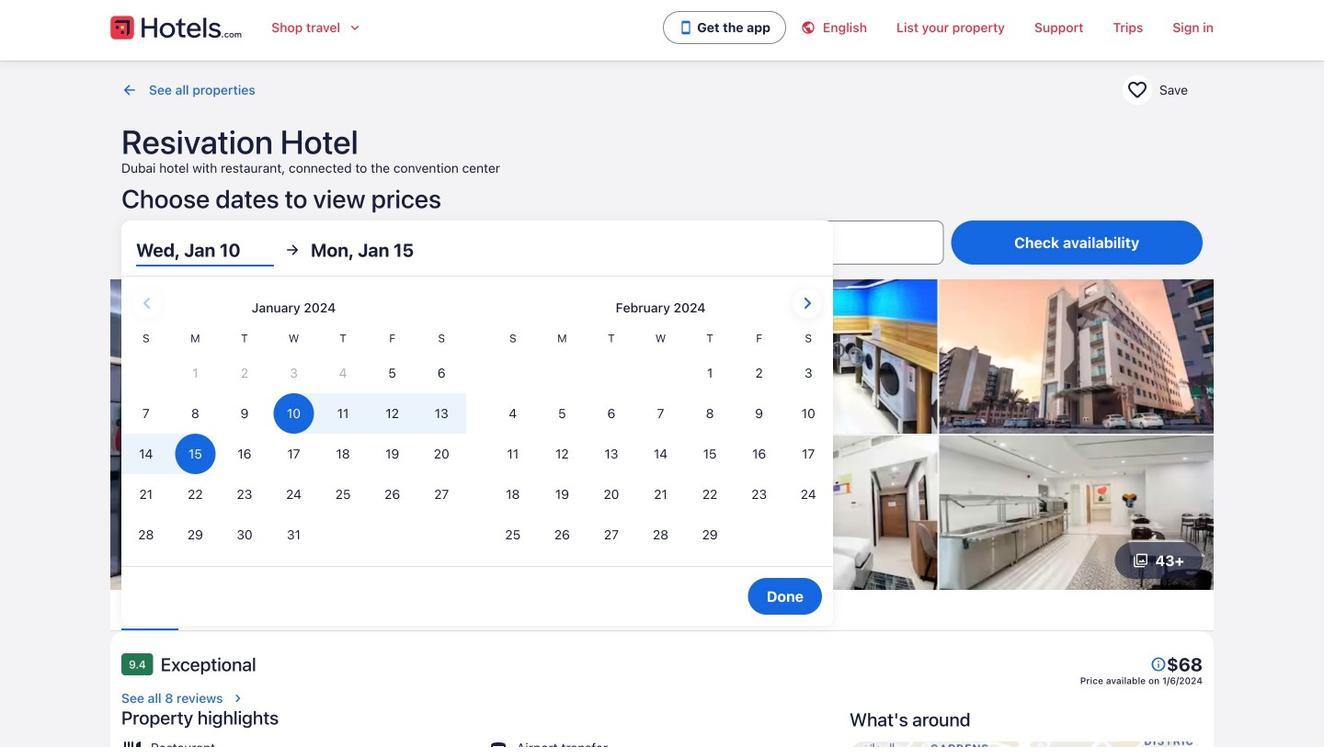 Task type: describe. For each thing, give the bounding box(es) containing it.
lobby sitting area image
[[110, 280, 661, 590]]

superior twin room | minibar, individually decorated, individually furnished image
[[663, 436, 938, 590]]

Save property to a trip checkbox
[[1123, 75, 1152, 105]]

undefined image
[[1150, 657, 1167, 673]]

shop travel image
[[348, 20, 362, 35]]

previous month image
[[136, 292, 158, 315]]



Task type: vqa. For each thing, say whether or not it's contained in the screenshot.
the Show next image for Cobblestone Hotel & Suites - Erie
no



Task type: locate. For each thing, give the bounding box(es) containing it.
map image
[[850, 742, 1203, 748]]

laundry image
[[663, 280, 938, 434]]

medium image
[[230, 691, 245, 706]]

directional image
[[121, 82, 138, 98]]

hotels logo image
[[110, 13, 242, 42]]

next month image
[[796, 292, 819, 315]]

main content
[[0, 61, 1324, 748]]

list
[[110, 590, 1214, 631]]

exceptional element
[[161, 654, 256, 676]]

restaurant image
[[939, 436, 1214, 590]]

small image
[[801, 20, 823, 35]]

exterior image
[[939, 280, 1214, 434]]

show all 43 images image
[[1134, 553, 1148, 568]]

download the app button image
[[679, 20, 694, 35]]



